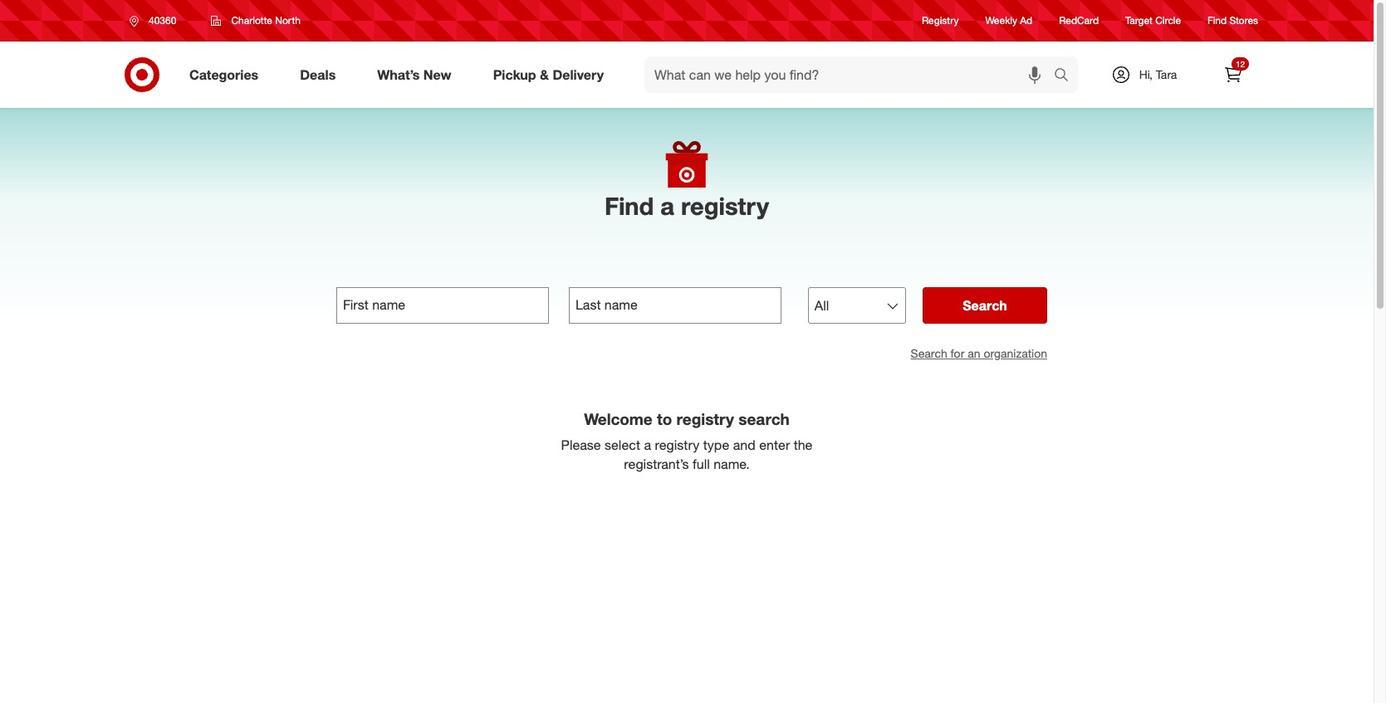 Task type: locate. For each thing, give the bounding box(es) containing it.
categories link
[[175, 56, 279, 93]]

0 vertical spatial find
[[1208, 14, 1227, 27]]

None text field
[[336, 288, 549, 324]]

search
[[963, 298, 1007, 314], [911, 347, 947, 361]]

pickup
[[493, 66, 536, 83]]

1 horizontal spatial search
[[1047, 68, 1086, 84]]

1 vertical spatial find
[[605, 191, 654, 221]]

search up enter
[[739, 410, 790, 429]]

enter
[[759, 437, 790, 453]]

1 vertical spatial a
[[644, 437, 651, 453]]

2 vertical spatial registry
[[655, 437, 700, 453]]

search for an organization
[[911, 347, 1047, 361]]

a
[[661, 191, 674, 221], [644, 437, 651, 453]]

search for search
[[963, 298, 1007, 314]]

1 horizontal spatial search
[[963, 298, 1007, 314]]

categories
[[189, 66, 258, 83]]

find for find stores
[[1208, 14, 1227, 27]]

north
[[275, 14, 301, 27]]

12
[[1236, 59, 1245, 69]]

0 horizontal spatial search
[[739, 410, 790, 429]]

search left for
[[911, 347, 947, 361]]

an
[[968, 347, 980, 361]]

0 vertical spatial a
[[661, 191, 674, 221]]

deals link
[[286, 56, 357, 93]]

1 vertical spatial search
[[911, 347, 947, 361]]

pickup & delivery
[[493, 66, 604, 83]]

find stores link
[[1208, 14, 1258, 28]]

search for an organization link
[[911, 347, 1047, 361]]

search up the search for an organization link
[[963, 298, 1007, 314]]

search
[[1047, 68, 1086, 84], [739, 410, 790, 429]]

ad
[[1020, 14, 1033, 27]]

registry
[[681, 191, 769, 221], [677, 410, 734, 429], [655, 437, 700, 453]]

charlotte north button
[[200, 6, 311, 36]]

stores
[[1230, 14, 1258, 27]]

hi, tara
[[1139, 67, 1177, 81]]

1 vertical spatial search
[[739, 410, 790, 429]]

0 horizontal spatial a
[[644, 437, 651, 453]]

circle
[[1155, 14, 1181, 27]]

1 horizontal spatial a
[[661, 191, 674, 221]]

0 horizontal spatial find
[[605, 191, 654, 221]]

None text field
[[569, 288, 781, 324]]

1 horizontal spatial find
[[1208, 14, 1227, 27]]

delivery
[[553, 66, 604, 83]]

registry link
[[922, 14, 959, 28]]

search inside the 'welcome to registry search please select a registry type and enter the registrant's full name.'
[[739, 410, 790, 429]]

0 vertical spatial registry
[[681, 191, 769, 221]]

search inside button
[[963, 298, 1007, 314]]

40360 button
[[119, 6, 194, 36]]

0 vertical spatial search
[[963, 298, 1007, 314]]

search for search for an organization
[[911, 347, 947, 361]]

find
[[1208, 14, 1227, 27], [605, 191, 654, 221]]

search down the redcard link
[[1047, 68, 1086, 84]]

find a registry
[[605, 191, 769, 221]]

&
[[540, 66, 549, 83]]

registry for to
[[677, 410, 734, 429]]

40360
[[149, 14, 176, 27]]

1 vertical spatial registry
[[677, 410, 734, 429]]

new
[[423, 66, 452, 83]]

search button
[[923, 288, 1047, 324]]

for
[[951, 347, 965, 361]]

0 horizontal spatial search
[[911, 347, 947, 361]]

registry
[[922, 14, 959, 27]]

weekly
[[985, 14, 1017, 27]]

welcome to registry search please select a registry type and enter the registrant's full name.
[[561, 410, 813, 472]]



Task type: vqa. For each thing, say whether or not it's contained in the screenshot.
at for Only at
no



Task type: describe. For each thing, give the bounding box(es) containing it.
redcard
[[1059, 14, 1099, 27]]

find for find a registry
[[605, 191, 654, 221]]

hi,
[[1139, 67, 1153, 81]]

organization
[[984, 347, 1047, 361]]

pickup & delivery link
[[479, 56, 625, 93]]

a inside the 'welcome to registry search please select a registry type and enter the registrant's full name.'
[[644, 437, 651, 453]]

please
[[561, 437, 601, 453]]

type
[[703, 437, 729, 453]]

full
[[693, 456, 710, 472]]

search button
[[1047, 56, 1086, 96]]

the
[[794, 437, 813, 453]]

registrant's
[[624, 456, 689, 472]]

12 link
[[1215, 56, 1252, 93]]

tara
[[1156, 67, 1177, 81]]

find stores
[[1208, 14, 1258, 27]]

charlotte north
[[231, 14, 301, 27]]

target circle
[[1125, 14, 1181, 27]]

what's
[[377, 66, 420, 83]]

weekly ad
[[985, 14, 1033, 27]]

target circle link
[[1125, 14, 1181, 28]]

redcard link
[[1059, 14, 1099, 28]]

weekly ad link
[[985, 14, 1033, 28]]

charlotte
[[231, 14, 272, 27]]

name.
[[714, 456, 750, 472]]

and
[[733, 437, 756, 453]]

What can we help you find? suggestions appear below search field
[[645, 56, 1058, 93]]

registry for a
[[681, 191, 769, 221]]

deals
[[300, 66, 336, 83]]

what's new link
[[363, 56, 472, 93]]

what's new
[[377, 66, 452, 83]]

to
[[657, 410, 672, 429]]

select
[[605, 437, 640, 453]]

target
[[1125, 14, 1153, 27]]

0 vertical spatial search
[[1047, 68, 1086, 84]]

welcome
[[584, 410, 653, 429]]



